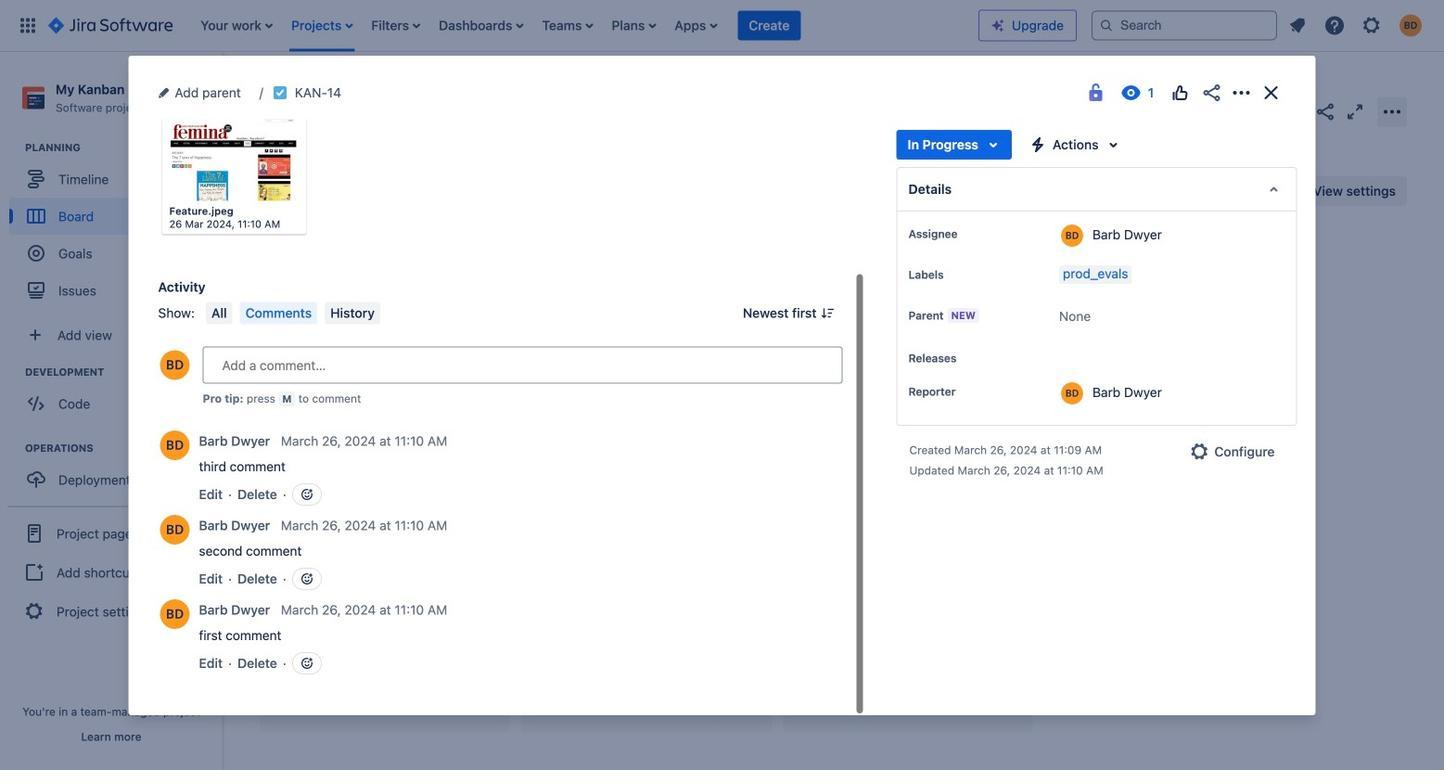 Task type: describe. For each thing, give the bounding box(es) containing it.
1 add reaction image from the top
[[300, 572, 314, 587]]

download image
[[245, 127, 267, 149]]

sidebar element
[[0, 52, 223, 770]]

goal image
[[28, 245, 45, 262]]

0 horizontal spatial list
[[191, 0, 979, 52]]

2 list item from the left
[[286, 0, 359, 52]]

task image
[[273, 85, 288, 100]]

more image
[[276, 127, 298, 149]]

5 list item from the left
[[537, 0, 599, 52]]

0 vertical spatial more information about barb dwyer image
[[1062, 382, 1084, 405]]

vote options: no one has voted for this issue yet. image
[[1170, 82, 1192, 104]]

copy link to issue image
[[338, 84, 353, 99]]

8 list item from the left
[[738, 0, 801, 52]]

3 list item from the left
[[366, 0, 426, 52]]

1 heading from the top
[[25, 140, 222, 155]]

more information about barb dwyer image for add reaction icon
[[160, 431, 190, 460]]

Search field
[[1092, 11, 1278, 40]]

copy link to comment image
[[451, 517, 466, 532]]

enter full screen image
[[1345, 101, 1367, 123]]

copy link to comment image for add reaction icon
[[451, 432, 466, 447]]

0 horizontal spatial more information about barb dwyer image
[[160, 515, 190, 545]]

actions image
[[1231, 82, 1253, 104]]



Task type: vqa. For each thing, say whether or not it's contained in the screenshot.
Add app Icon
no



Task type: locate. For each thing, give the bounding box(es) containing it.
1 horizontal spatial list
[[1282, 9, 1434, 42]]

list
[[191, 0, 979, 52], [1282, 9, 1434, 42]]

0 vertical spatial copy link to comment image
[[451, 432, 466, 447]]

more information about barb dwyer image for 1st add reaction image from the bottom of the page
[[160, 600, 190, 629]]

2 copy link to comment image from the top
[[451, 601, 466, 616]]

close image
[[1261, 82, 1283, 104]]

jira software image
[[48, 14, 173, 37], [48, 14, 173, 37]]

1 vertical spatial more information about barb dwyer image
[[160, 431, 190, 460]]

1 vertical spatial heading
[[25, 365, 222, 380]]

None search field
[[1092, 11, 1278, 40]]

0 vertical spatial heading
[[25, 140, 222, 155]]

Search this board text field
[[261, 174, 348, 208]]

1 vertical spatial more information about barb dwyer image
[[160, 515, 190, 545]]

6 list item from the left
[[606, 0, 662, 52]]

1 vertical spatial add reaction image
[[300, 656, 314, 671]]

copy link to comment image up copy link to comment icon
[[451, 432, 466, 447]]

more information about barb dwyer image
[[1062, 382, 1084, 405], [160, 431, 190, 460], [160, 600, 190, 629]]

primary element
[[11, 0, 979, 52]]

add reaction image
[[300, 487, 314, 502]]

copy link to comment image
[[451, 432, 466, 447], [451, 601, 466, 616]]

4 list item from the left
[[434, 0, 529, 52]]

1 vertical spatial copy link to comment image
[[451, 601, 466, 616]]

group
[[9, 140, 222, 315], [9, 365, 222, 428], [9, 441, 222, 504], [7, 506, 215, 638]]

0 vertical spatial more information about barb dwyer image
[[1062, 225, 1084, 247]]

2 vertical spatial heading
[[25, 441, 222, 456]]

copy link to comment image for 1st add reaction image from the bottom of the page
[[451, 601, 466, 616]]

2 heading from the top
[[25, 365, 222, 380]]

copy link to comment image down copy link to comment icon
[[451, 601, 466, 616]]

1 list item from the left
[[195, 0, 278, 52]]

menu bar
[[202, 302, 384, 324]]

details element
[[897, 167, 1298, 212]]

reporter pin to top. only you can see pinned fields. image
[[960, 384, 975, 399]]

banner
[[0, 0, 1445, 52]]

7 list item from the left
[[669, 0, 723, 52]]

2 vertical spatial more information about barb dwyer image
[[160, 600, 190, 629]]

0 vertical spatial add reaction image
[[300, 572, 314, 587]]

dialog
[[129, 0, 1316, 716]]

2 add reaction image from the top
[[300, 656, 314, 671]]

more information about barb dwyer image
[[1062, 225, 1084, 247], [160, 515, 190, 545]]

assignee pin to top. only you can see pinned fields. image
[[962, 226, 977, 241]]

1 copy link to comment image from the top
[[451, 432, 466, 447]]

Add a comment… field
[[203, 347, 843, 384]]

3 heading from the top
[[25, 441, 222, 456]]

heading
[[25, 140, 222, 155], [25, 365, 222, 380], [25, 441, 222, 456]]

search image
[[1100, 18, 1115, 33]]

list item
[[195, 0, 278, 52], [286, 0, 359, 52], [366, 0, 426, 52], [434, 0, 529, 52], [537, 0, 599, 52], [606, 0, 662, 52], [669, 0, 723, 52], [738, 0, 801, 52]]

1 horizontal spatial more information about barb dwyer image
[[1062, 225, 1084, 247]]

add reaction image
[[300, 572, 314, 587], [300, 656, 314, 671]]

labels pin to top. only you can see pinned fields. image
[[948, 267, 963, 282]]



